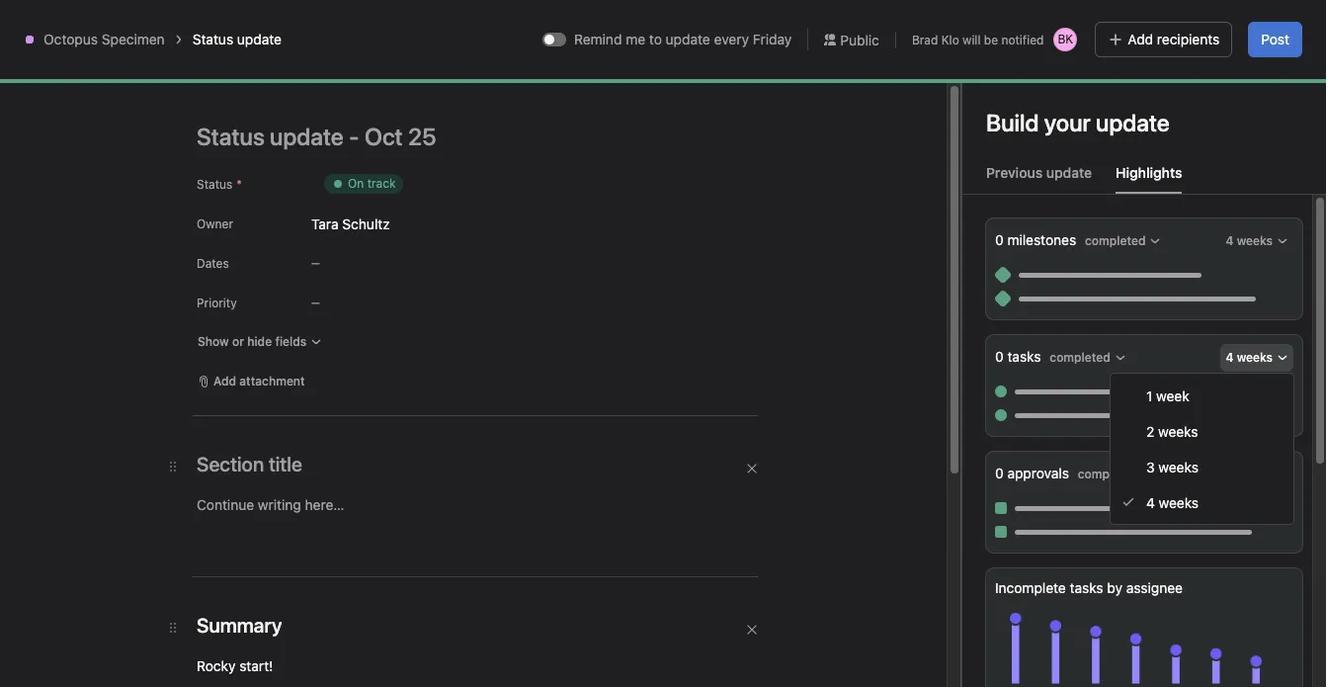 Task type: describe. For each thing, give the bounding box(es) containing it.
1 for 1
[[1130, 502, 1135, 517]]

or
[[232, 334, 244, 349]]

2 weeks link
[[1111, 413, 1294, 449]]

remove section image
[[746, 463, 758, 475]]

incomplete
[[995, 579, 1066, 596]]

add for add attachment
[[214, 374, 236, 389]]

post
[[1262, 31, 1290, 47]]

on track button
[[311, 166, 417, 202]]

will
[[963, 32, 981, 47]]

by
[[1108, 579, 1123, 596]]

calendar
[[286, 124, 345, 140]]

1 horizontal spatial update
[[666, 31, 711, 47]]

0 vertical spatial leftcount image
[[195, 465, 207, 476]]

calendar link
[[270, 122, 345, 143]]

add attachment
[[214, 374, 305, 389]]

3 for 3 weeks
[[1147, 458, 1155, 475]]

start!
[[240, 657, 273, 674]]

on
[[348, 176, 364, 191]]

notified
[[1002, 32, 1044, 47]]

0 approvals completed
[[995, 465, 1139, 481]]

update for previous update
[[1047, 164, 1092, 181]]

rocket image
[[36, 72, 59, 96]]

1 for 1 week
[[1147, 387, 1153, 404]]

remind me to update every friday
[[574, 31, 792, 47]]

octopus specimen link
[[43, 31, 165, 47]]

study
[[1093, 502, 1126, 517]]

add billing info
[[1169, 16, 1252, 31]]

show or hide fields button
[[189, 328, 331, 356]]

owner
[[197, 216, 233, 231]]

1 week link
[[1111, 378, 1294, 413]]

identify species
[[90, 463, 180, 477]]

attachment
[[240, 374, 305, 389]]

add for add billing info
[[1169, 16, 1192, 31]]

0 milestones
[[995, 231, 1080, 248]]

previous month image
[[233, 164, 249, 180]]

public
[[841, 31, 880, 48]]

on track
[[348, 176, 396, 191]]

in
[[1079, 16, 1089, 31]]

your update
[[1045, 109, 1170, 136]]

show
[[198, 334, 229, 349]]

Title of update text field
[[197, 115, 790, 158]]

completed button for 0 approvals completed
[[1073, 461, 1160, 488]]

board
[[207, 124, 246, 140]]

schultz
[[342, 215, 390, 232]]

24
[[950, 23, 965, 38]]

27
[[1034, 426, 1052, 444]]

2
[[1147, 423, 1155, 439]]

brad klo will be notified
[[912, 32, 1044, 47]]

add task
[[710, 571, 760, 586]]

0 vertical spatial 4 weeks
[[1226, 233, 1273, 248]]

4 weeks link
[[1111, 484, 1294, 520]]

my
[[1092, 16, 1109, 31]]

octopus specimen
[[43, 31, 165, 47]]

hide
[[247, 334, 272, 349]]

add for add recipients
[[1128, 31, 1154, 47]]

every
[[714, 31, 749, 47]]

weeks inside 3 weeks link
[[1159, 458, 1199, 475]]

1 4 weeks button from the top
[[1221, 227, 1294, 255]]

rocky
[[197, 657, 236, 674]]

— button
[[311, 285, 352, 320]]

2 4 weeks button from the top
[[1221, 344, 1294, 372]]

dates
[[197, 256, 229, 271]]

show or hide fields
[[198, 334, 307, 349]]

add billing info button
[[1161, 10, 1261, 38]]

add task button
[[685, 565, 769, 593]]

trial?
[[1112, 16, 1140, 31]]

tab list containing previous update
[[963, 162, 1327, 195]]

previous
[[987, 164, 1043, 181]]

what's in my trial?
[[1037, 16, 1140, 31]]

fields
[[275, 334, 307, 349]]

add for add task
[[710, 571, 733, 586]]

task
[[736, 571, 760, 586]]

add to starred image
[[300, 76, 316, 92]]

build
[[987, 109, 1039, 136]]

1 — from the top
[[311, 257, 320, 269]]

what's
[[1037, 16, 1076, 31]]

post button
[[1249, 22, 1303, 57]]

1 vertical spatial 4 weeks
[[1226, 350, 1273, 365]]

antartica study
[[1039, 502, 1126, 517]]

4 inside "link"
[[1147, 494, 1155, 511]]

week
[[1157, 387, 1190, 404]]

today button
[[168, 158, 219, 186]]

add recipients
[[1128, 31, 1220, 47]]

timeline
[[408, 124, 463, 140]]

billing
[[1195, 16, 1228, 31]]



Task type: locate. For each thing, give the bounding box(es) containing it.
leftcount image
[[195, 465, 207, 476], [1139, 504, 1151, 516]]

0 horizontal spatial leftcount image
[[195, 465, 207, 476]]

1 section title text field from the top
[[197, 451, 302, 478]]

2 horizontal spatial update
[[1047, 164, 1092, 181]]

completed for 0 tasks
[[1050, 350, 1111, 365]]

0 horizontal spatial 1
[[1130, 502, 1135, 517]]

add attachment button
[[189, 368, 314, 395]]

— up show or hide fields dropdown button at the left
[[311, 297, 320, 308]]

klo
[[942, 32, 960, 47]]

4 up 1 week link
[[1226, 350, 1234, 365]]

weeks down the 2 weeks
[[1159, 458, 1199, 475]]

2023
[[370, 160, 416, 183]]

priority
[[197, 296, 237, 310]]

status *
[[197, 177, 242, 192]]

recipients
[[1157, 31, 1220, 47]]

status for status *
[[197, 177, 233, 192]]

2 — from the top
[[311, 297, 320, 308]]

28
[[1280, 426, 1299, 444]]

status
[[192, 31, 233, 47], [197, 177, 233, 192]]

24 days left
[[950, 23, 1016, 38]]

*
[[237, 177, 242, 192]]

2 vertical spatial completed button
[[1073, 461, 1160, 488]]

completed right 0 tasks
[[1050, 350, 1111, 365]]

0 vertical spatial completed
[[1085, 233, 1146, 248]]

days
[[968, 23, 994, 38]]

octopus
[[43, 31, 98, 47]]

Section title text field
[[197, 451, 302, 478], [197, 612, 282, 640]]

be
[[984, 32, 998, 47]]

0 for milestones
[[995, 231, 1004, 248]]

tasks left by at bottom right
[[1070, 579, 1104, 596]]

completed up the study
[[1078, 467, 1139, 481]]

1 vertical spatial tasks
[[1070, 579, 1104, 596]]

1 left 'week'
[[1147, 387, 1153, 404]]

1 vertical spatial 1
[[1130, 502, 1135, 517]]

0 vertical spatial 3
[[1147, 458, 1155, 475]]

weeks inside 4 weeks "link"
[[1159, 494, 1199, 511]]

status left "*"
[[197, 177, 233, 192]]

tasks for 0
[[1008, 348, 1041, 365]]

info
[[1232, 16, 1252, 31]]

add recipients button
[[1096, 22, 1233, 57]]

2 vertical spatial completed
[[1078, 467, 1139, 481]]

brad
[[912, 32, 938, 47]]

tara
[[311, 215, 339, 232]]

bk
[[1058, 32, 1074, 46]]

tara schultz
[[311, 215, 390, 232]]

0 vertical spatial 1
[[1147, 387, 1153, 404]]

3 0 from the top
[[995, 465, 1004, 481]]

1 0 from the top
[[995, 231, 1004, 248]]

0 vertical spatial section title text field
[[197, 451, 302, 478]]

update for status update
[[237, 31, 282, 47]]

1 vertical spatial section title text field
[[197, 612, 282, 640]]

0 vertical spatial —
[[311, 257, 320, 269]]

incomplete tasks by assignee
[[995, 579, 1183, 596]]

20
[[1034, 241, 1053, 259]]

4 weeks inside "link"
[[1147, 494, 1199, 511]]

friday
[[753, 31, 792, 47]]

tasks up 27
[[1008, 348, 1041, 365]]

section title text field up 'rocky start!'
[[197, 612, 282, 640]]

today
[[177, 164, 210, 179]]

assignee
[[1127, 579, 1183, 596]]

0 vertical spatial tasks
[[1008, 348, 1041, 365]]

2 vertical spatial 0
[[995, 465, 1004, 481]]

3 for 3
[[1034, 611, 1044, 629]]

completed button up the study
[[1073, 461, 1160, 488]]

milestones
[[1008, 231, 1077, 248]]

1 horizontal spatial tasks
[[1070, 579, 1104, 596]]

0 tasks
[[995, 348, 1045, 365]]

4 left 21
[[1226, 233, 1234, 248]]

3
[[1147, 458, 1155, 475], [1034, 611, 1044, 629]]

— down tara
[[311, 257, 320, 269]]

weeks
[[1237, 233, 1273, 248], [1237, 350, 1273, 365], [1159, 423, 1199, 439], [1159, 458, 1199, 475], [1159, 494, 1199, 511]]

identify
[[90, 463, 132, 477]]

2 0 from the top
[[995, 348, 1004, 365]]

2 vertical spatial 4
[[1147, 494, 1155, 511]]

left
[[998, 23, 1016, 38]]

completed for 0 milestones
[[1085, 233, 1146, 248]]

bk button
[[1044, 26, 1080, 53]]

me
[[626, 31, 646, 47]]

completed button
[[1080, 227, 1167, 255], [1045, 344, 1132, 372], [1073, 461, 1160, 488]]

2 weeks
[[1147, 423, 1199, 439]]

rocky start!
[[197, 657, 273, 674]]

status right specimen
[[192, 31, 233, 47]]

2 vertical spatial 4 weeks
[[1147, 494, 1199, 511]]

0 horizontal spatial update
[[237, 31, 282, 47]]

remind me to update every friday switch
[[543, 33, 566, 46]]

add inside button
[[1128, 31, 1154, 47]]

update down build your update
[[1047, 164, 1092, 181]]

0 vertical spatial completed button
[[1080, 227, 1167, 255]]

remove section image
[[746, 624, 758, 636]]

species
[[135, 463, 180, 477]]

tasks
[[1008, 348, 1041, 365], [1070, 579, 1104, 596]]

weeks right the 2
[[1159, 423, 1199, 439]]

4 weeks button
[[1221, 227, 1294, 255], [1221, 344, 1294, 372]]

4
[[1226, 233, 1234, 248], [1226, 350, 1234, 365], [1147, 494, 1155, 511]]

remind
[[574, 31, 622, 47]]

october 2023
[[294, 160, 416, 183]]

1 vertical spatial 4 weeks button
[[1221, 344, 1294, 372]]

0 horizontal spatial tasks
[[1008, 348, 1041, 365]]

completed right 20
[[1085, 233, 1146, 248]]

— inside — popup button
[[311, 297, 320, 308]]

antartica
[[1039, 502, 1090, 517]]

1 vertical spatial —
[[311, 297, 320, 308]]

tasks for incomplete
[[1070, 579, 1104, 596]]

tab list
[[963, 162, 1327, 195]]

section title text field for remove section image
[[197, 612, 282, 640]]

21
[[1281, 241, 1297, 259]]

1 vertical spatial 3
[[1034, 611, 1044, 629]]

4 weeks
[[1226, 233, 1273, 248], [1226, 350, 1273, 365], [1147, 494, 1199, 511]]

3 weeks link
[[1111, 449, 1294, 484]]

1 vertical spatial 4
[[1226, 350, 1234, 365]]

update
[[237, 31, 282, 47], [666, 31, 711, 47], [1047, 164, 1092, 181]]

completed button for 0 milestones
[[1080, 227, 1167, 255]]

board link
[[192, 122, 246, 143]]

track
[[367, 176, 396, 191]]

section title text field down 'add attachment' popup button
[[197, 451, 302, 478]]

3 weeks
[[1147, 458, 1199, 475]]

1 vertical spatial status
[[197, 177, 233, 192]]

None text field
[[83, 66, 262, 102]]

completed button down the highlights
[[1080, 227, 1167, 255]]

4 weeks up 1 week link
[[1226, 350, 1273, 365]]

previous update
[[987, 164, 1092, 181]]

status for status update
[[192, 31, 233, 47]]

completed button for 0 tasks
[[1045, 344, 1132, 372]]

weeks up 1 week link
[[1237, 350, 1273, 365]]

0
[[995, 231, 1004, 248], [995, 348, 1004, 365], [995, 465, 1004, 481]]

4 weeks left 21
[[1226, 233, 1273, 248]]

weeks inside the 2 weeks link
[[1159, 423, 1199, 439]]

weeks down 3 weeks
[[1159, 494, 1199, 511]]

leftcount image right species at the bottom left of the page
[[195, 465, 207, 476]]

0 vertical spatial 0
[[995, 231, 1004, 248]]

1 horizontal spatial leftcount image
[[1139, 504, 1151, 516]]

0 vertical spatial status
[[192, 31, 233, 47]]

1 week
[[1147, 387, 1190, 404]]

what's in my trial? button
[[1028, 10, 1149, 38]]

3 down the 2
[[1147, 458, 1155, 475]]

0 vertical spatial 4 weeks button
[[1221, 227, 1294, 255]]

3 down incomplete
[[1034, 611, 1044, 629]]

1 horizontal spatial 3
[[1147, 458, 1155, 475]]

leftcount image right the study
[[1139, 504, 1151, 516]]

to
[[649, 31, 662, 47]]

approvals
[[1008, 465, 1070, 481]]

0 for tasks
[[995, 348, 1004, 365]]

timeline link
[[392, 122, 463, 143]]

completed button up 27
[[1045, 344, 1132, 372]]

2 section title text field from the top
[[197, 612, 282, 640]]

update up board
[[237, 31, 282, 47]]

october
[[294, 160, 365, 183]]

build your update
[[987, 109, 1170, 136]]

—
[[311, 257, 320, 269], [311, 297, 320, 308]]

completed inside 0 approvals completed
[[1078, 467, 1139, 481]]

add inside popup button
[[214, 374, 236, 389]]

section title text field for remove section icon
[[197, 451, 302, 478]]

list box
[[430, 8, 905, 40]]

1 vertical spatial leftcount image
[[1139, 504, 1151, 516]]

0 vertical spatial 4
[[1226, 233, 1234, 248]]

weeks left 21
[[1237, 233, 1273, 248]]

1 vertical spatial completed button
[[1045, 344, 1132, 372]]

4 weeks down 3 weeks
[[1147, 494, 1199, 511]]

0 for approvals
[[995, 465, 1004, 481]]

0 horizontal spatial 3
[[1034, 611, 1044, 629]]

1 vertical spatial completed
[[1050, 350, 1111, 365]]

1 right the study
[[1130, 502, 1135, 517]]

specimen
[[102, 31, 165, 47]]

update right to
[[666, 31, 711, 47]]

4 down 3 weeks
[[1147, 494, 1155, 511]]

1 vertical spatial 0
[[995, 348, 1004, 365]]

1 horizontal spatial 1
[[1147, 387, 1153, 404]]



Task type: vqa. For each thing, say whether or not it's contained in the screenshot.
3 Weeks
yes



